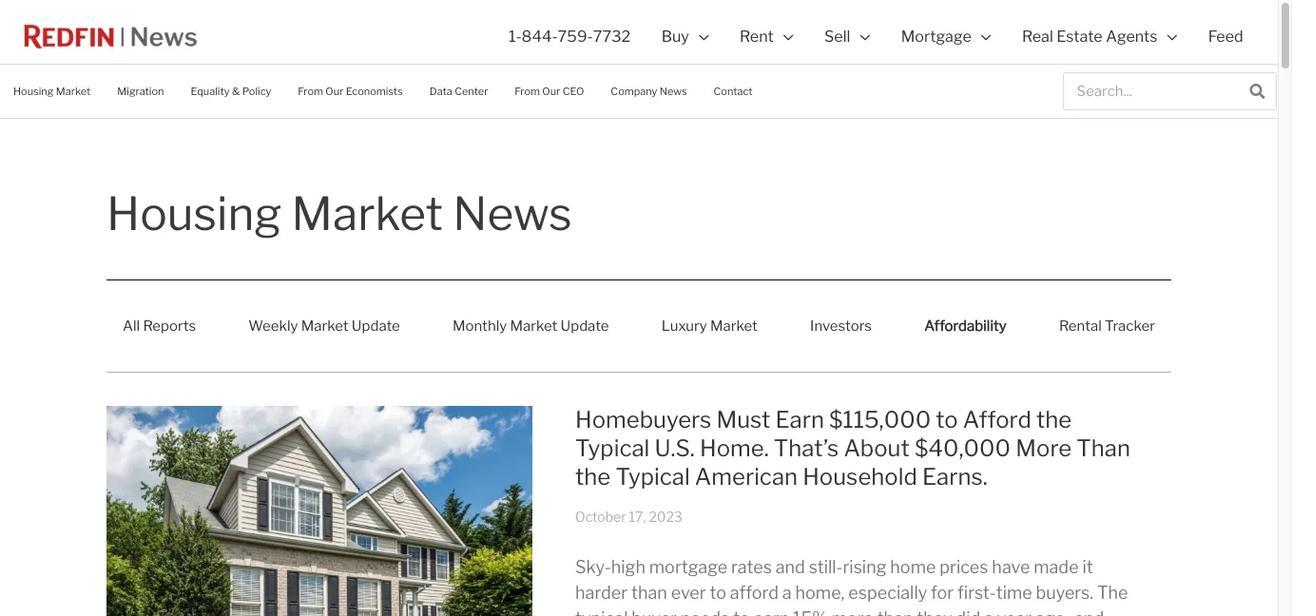 Task type: describe. For each thing, give the bounding box(es) containing it.
home,
[[796, 583, 845, 603]]

1 vertical spatial to
[[710, 583, 727, 603]]

housing for housing market
[[13, 85, 54, 98]]

monthly market update link
[[436, 304, 626, 348]]

reports
[[143, 318, 196, 335]]

weekly market update
[[249, 318, 400, 335]]

monthly
[[453, 318, 507, 335]]

mortgage
[[901, 27, 972, 46]]

17,
[[629, 509, 646, 525]]

equality & policy
[[191, 85, 271, 98]]

all reports
[[123, 318, 196, 335]]

earn
[[776, 406, 825, 434]]

1 horizontal spatial than
[[878, 608, 914, 616]]

from for from our economists
[[298, 85, 323, 98]]

from our economists link
[[285, 69, 416, 113]]

$115,000
[[830, 406, 931, 434]]

earn
[[754, 608, 790, 616]]

$40,000
[[915, 435, 1011, 462]]

from our ceo link
[[502, 69, 598, 113]]

home.
[[700, 435, 769, 462]]

buyers.
[[1036, 583, 1094, 603]]

contact link
[[701, 69, 766, 113]]

time
[[997, 583, 1033, 603]]

prices
[[940, 557, 989, 577]]

0 horizontal spatial than
[[632, 583, 668, 603]]

1 horizontal spatial news
[[660, 85, 687, 98]]

rental
[[1060, 318, 1102, 335]]

market for housing market
[[56, 85, 91, 98]]

than
[[1077, 435, 1131, 462]]

afford
[[730, 583, 779, 603]]

investors link
[[794, 304, 888, 348]]

especially
[[849, 583, 928, 603]]

1-844-759-7732 link
[[493, 0, 646, 73]]

to inside homebuyers must earn $115,000 to afford the typical u.s. home. that's about $40,000 more than the typical american household earns.
[[936, 406, 959, 434]]

high
[[611, 557, 646, 577]]

still-
[[809, 557, 843, 577]]

housing market
[[13, 85, 91, 98]]

0 horizontal spatial news
[[453, 186, 572, 242]]

data
[[430, 85, 453, 98]]

buy link
[[646, 0, 725, 73]]

luxury market link
[[646, 304, 774, 348]]

feed
[[1209, 27, 1244, 46]]

equality & policy link
[[177, 69, 285, 113]]

update for weekly market update
[[352, 318, 400, 335]]

monthly market update
[[453, 318, 609, 335]]

from for from our ceo
[[515, 85, 540, 98]]

center
[[455, 85, 488, 98]]

feed link
[[1193, 0, 1259, 73]]

must
[[717, 406, 771, 434]]

0 vertical spatial typical
[[576, 435, 650, 462]]

from our economists
[[298, 85, 403, 98]]

our for economists
[[326, 85, 344, 98]]

weekly
[[249, 318, 298, 335]]

equality
[[191, 85, 230, 98]]

market for monthly market update
[[510, 318, 558, 335]]

luxury market
[[662, 318, 758, 335]]

0 horizontal spatial the
[[576, 463, 611, 491]]

rental tracker link
[[1043, 304, 1172, 348]]

redfin real estate news image
[[19, 17, 202, 56]]

rent
[[740, 27, 774, 46]]

real estate agents
[[1023, 27, 1158, 46]]

from our ceo
[[515, 85, 584, 98]]

homebuyers must earn $115,000 to afford the typical u.s. home. that's about $40,000 more than the typical american household earns. link
[[576, 406, 1131, 491]]

all reports link
[[107, 304, 212, 348]]

affordability link
[[908, 304, 1023, 348]]

housing market link
[[0, 69, 104, 113]]

migration
[[117, 85, 164, 98]]

data center link
[[416, 69, 502, 113]]

october 17, 2023
[[576, 509, 683, 525]]

mortgage
[[650, 557, 728, 577]]

rising
[[843, 557, 887, 577]]

rental tracker
[[1060, 318, 1156, 335]]

american
[[695, 463, 798, 491]]

real estate agents link
[[1007, 0, 1193, 73]]

market for weekly market update
[[301, 318, 349, 335]]

ceo
[[563, 85, 584, 98]]

and
[[776, 557, 806, 577]]

759-
[[558, 27, 593, 46]]

for
[[931, 583, 954, 603]]

housing market news
[[107, 186, 572, 242]]

year
[[998, 608, 1032, 616]]

weekly market update link
[[232, 304, 417, 348]]

1 horizontal spatial the
[[1037, 406, 1072, 434]]

ever
[[671, 583, 706, 603]]



Task type: locate. For each thing, give the bounding box(es) containing it.
the up more
[[1037, 406, 1072, 434]]

844-
[[522, 27, 558, 46]]

typical
[[576, 435, 650, 462], [616, 463, 690, 491]]

made
[[1034, 557, 1079, 577]]

agents
[[1106, 27, 1158, 46]]

1 vertical spatial the
[[576, 463, 611, 491]]

1 vertical spatial a
[[985, 608, 994, 616]]

market inside "link"
[[301, 318, 349, 335]]

1 update from the left
[[352, 318, 400, 335]]

market for housing market news
[[292, 186, 443, 242]]

0 horizontal spatial housing
[[13, 85, 54, 98]]

typical
[[576, 608, 628, 616]]

homebuyers must earn $115,000 to afford the typical u.s. home. that's about $40,000 more than the typical american household earns.
[[576, 406, 1131, 491]]

update
[[352, 318, 400, 335], [561, 318, 609, 335]]

1 vertical spatial than
[[878, 608, 914, 616]]

15%
[[793, 608, 828, 616]]

sky-high mortgage rates and still-rising home prices have made it harder than ever to afford a home, especially for first-time buyers. the typical buyer needs to earn 15% more than they did a year ago–a
[[576, 557, 1129, 616]]

housing for housing market news
[[107, 186, 282, 242]]

than down especially
[[878, 608, 914, 616]]

1 vertical spatial housing
[[107, 186, 282, 242]]

economists
[[346, 85, 403, 98]]

luxury
[[662, 318, 707, 335]]

&
[[232, 85, 240, 98]]

mortgage link
[[886, 0, 1007, 73]]

0 vertical spatial the
[[1037, 406, 1072, 434]]

the
[[1037, 406, 1072, 434], [576, 463, 611, 491]]

sell
[[825, 27, 851, 46]]

company news
[[611, 85, 687, 98]]

0 vertical spatial a
[[783, 583, 792, 603]]

from left ceo on the top left of page
[[515, 85, 540, 98]]

more
[[832, 608, 874, 616]]

1-
[[509, 27, 522, 46]]

0 vertical spatial to
[[936, 406, 959, 434]]

our left economists
[[326, 85, 344, 98]]

0 horizontal spatial our
[[326, 85, 344, 98]]

a right did
[[985, 608, 994, 616]]

from right policy
[[298, 85, 323, 98]]

sky-
[[576, 557, 611, 577]]

None search field
[[1064, 72, 1278, 110]]

1 horizontal spatial from
[[515, 85, 540, 98]]

update inside "link"
[[352, 318, 400, 335]]

a up earn
[[783, 583, 792, 603]]

to down afford
[[734, 608, 750, 616]]

to up $40,000
[[936, 406, 959, 434]]

affordability
[[925, 318, 1007, 335]]

2 update from the left
[[561, 318, 609, 335]]

buy
[[662, 27, 690, 46]]

needs
[[681, 608, 730, 616]]

sell link
[[809, 0, 886, 73]]

tracker
[[1105, 318, 1156, 335]]

october
[[576, 509, 626, 525]]

1 horizontal spatial our
[[543, 85, 561, 98]]

1 vertical spatial news
[[453, 186, 572, 242]]

Search... search field
[[1065, 73, 1239, 109]]

typical down homebuyers
[[576, 435, 650, 462]]

first-
[[958, 583, 997, 603]]

2 horizontal spatial to
[[936, 406, 959, 434]]

earns.
[[923, 463, 988, 491]]

contact
[[714, 85, 753, 98]]

the up the october
[[576, 463, 611, 491]]

have
[[992, 557, 1031, 577]]

1 horizontal spatial a
[[985, 608, 994, 616]]

estate
[[1057, 27, 1103, 46]]

harder
[[576, 583, 628, 603]]

to up needs
[[710, 583, 727, 603]]

real
[[1023, 27, 1054, 46]]

1 our from the left
[[326, 85, 344, 98]]

market for luxury market
[[711, 318, 758, 335]]

a
[[783, 583, 792, 603], [985, 608, 994, 616]]

investors
[[811, 318, 872, 335]]

data center
[[430, 85, 488, 98]]

rent link
[[725, 0, 809, 73]]

it
[[1083, 557, 1094, 577]]

7732
[[593, 27, 631, 46]]

market
[[56, 85, 91, 98], [292, 186, 443, 242], [301, 318, 349, 335], [510, 318, 558, 335], [711, 318, 758, 335]]

our left ceo on the top left of page
[[543, 85, 561, 98]]

1 horizontal spatial to
[[734, 608, 750, 616]]

0 vertical spatial news
[[660, 85, 687, 98]]

1 from from the left
[[298, 85, 323, 98]]

the
[[1098, 583, 1129, 603]]

our
[[326, 85, 344, 98], [543, 85, 561, 98]]

typical down u.s.
[[616, 463, 690, 491]]

homebuyers
[[576, 406, 712, 434]]

0 horizontal spatial a
[[783, 583, 792, 603]]

search image
[[1250, 83, 1266, 98]]

housing inside "link"
[[13, 85, 54, 98]]

market inside "link"
[[56, 85, 91, 98]]

2023
[[649, 509, 683, 525]]

our for ceo
[[543, 85, 561, 98]]

they
[[917, 608, 953, 616]]

rates
[[732, 557, 772, 577]]

to
[[936, 406, 959, 434], [710, 583, 727, 603], [734, 608, 750, 616]]

about
[[844, 435, 910, 462]]

afford
[[963, 406, 1032, 434]]

2 our from the left
[[543, 85, 561, 98]]

than
[[632, 583, 668, 603], [878, 608, 914, 616]]

0 vertical spatial than
[[632, 583, 668, 603]]

0 horizontal spatial to
[[710, 583, 727, 603]]

2 vertical spatial to
[[734, 608, 750, 616]]

migration link
[[104, 69, 177, 113]]

0 vertical spatial housing
[[13, 85, 54, 98]]

than up buyer
[[632, 583, 668, 603]]

policy
[[242, 85, 271, 98]]

did
[[956, 608, 981, 616]]

1 horizontal spatial update
[[561, 318, 609, 335]]

1 horizontal spatial housing
[[107, 186, 282, 242]]

housing
[[13, 85, 54, 98], [107, 186, 282, 242]]

0 horizontal spatial from
[[298, 85, 323, 98]]

buyer
[[632, 608, 677, 616]]

1 vertical spatial typical
[[616, 463, 690, 491]]

1-844-759-7732
[[509, 27, 631, 46]]

update for monthly market update
[[561, 318, 609, 335]]

more
[[1016, 435, 1072, 462]]

u.s.
[[655, 435, 695, 462]]

0 horizontal spatial update
[[352, 318, 400, 335]]

all
[[123, 318, 140, 335]]

2 from from the left
[[515, 85, 540, 98]]

that's
[[774, 435, 839, 462]]

news
[[660, 85, 687, 98], [453, 186, 572, 242]]



Task type: vqa. For each thing, say whether or not it's contained in the screenshot.
Rental Tracker link
yes



